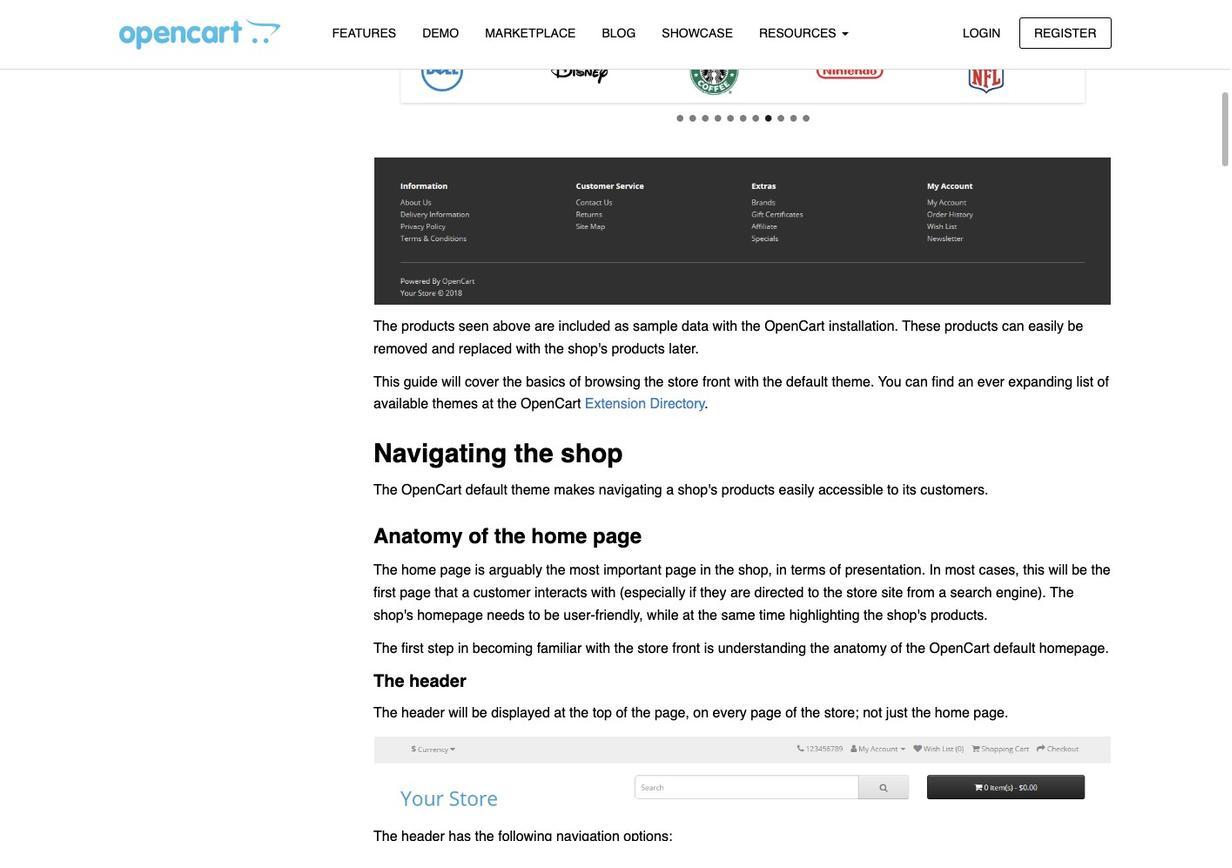 Task type: vqa. For each thing, say whether or not it's contained in the screenshot.
Step 4. Finished
no



Task type: locate. For each thing, give the bounding box(es) containing it.
1 horizontal spatial can
[[1003, 319, 1025, 335]]

0 horizontal spatial to
[[529, 608, 541, 623]]

to left its
[[888, 483, 899, 499]]

1 horizontal spatial are
[[731, 585, 751, 601]]

0 vertical spatial header
[[410, 671, 467, 691]]

easily left accessible
[[779, 483, 815, 499]]

products down as at top
[[612, 341, 665, 357]]

be right this
[[1073, 563, 1088, 579]]

1 horizontal spatial is
[[705, 641, 715, 657]]

be up list
[[1068, 319, 1084, 335]]

front down while
[[673, 641, 701, 657]]

store left site
[[847, 585, 878, 601]]

default down engine).
[[994, 641, 1036, 657]]

2 vertical spatial at
[[554, 706, 566, 721]]

navigating the shop
[[374, 438, 623, 469]]

0 horizontal spatial most
[[570, 563, 600, 579]]

the products seen above are included as sample data with the opencart installation. these products can easily be removed and replaced with the shop's products later.
[[374, 319, 1084, 357]]

directed
[[755, 585, 804, 601]]

1 vertical spatial will
[[1049, 563, 1069, 579]]

header
[[410, 671, 467, 691], [402, 706, 445, 721]]

front
[[703, 374, 731, 390], [673, 641, 701, 657]]

in right step
[[458, 641, 469, 657]]

will inside this guide will cover the basics of browsing the store front with the default theme. you can find an ever expanding list of available themes at the opencart
[[442, 374, 461, 390]]

first left that
[[374, 585, 396, 601]]

to down terms
[[808, 585, 820, 601]]

home down makes
[[532, 524, 587, 549]]

in
[[701, 563, 712, 579], [777, 563, 787, 579], [458, 641, 469, 657]]

most up "interacts"
[[570, 563, 600, 579]]

login
[[963, 26, 1001, 40]]

homepage.
[[1040, 641, 1110, 657]]

these
[[903, 319, 941, 335]]

extension
[[585, 397, 646, 412]]

will for the header will be displayed at the top of the page, on every page of the store; not just the home page.
[[449, 706, 468, 721]]

products up shop,
[[722, 483, 775, 499]]

the right this
[[1092, 563, 1111, 579]]

shop's down included
[[568, 341, 608, 357]]

0 horizontal spatial can
[[906, 374, 928, 390]]

2 horizontal spatial home
[[936, 706, 970, 721]]

this
[[374, 374, 400, 390]]

the down they
[[698, 608, 718, 623]]

products up and
[[402, 319, 455, 335]]

directory
[[650, 397, 706, 412]]

1 vertical spatial is
[[705, 641, 715, 657]]

marketplace
[[485, 26, 576, 40]]

store down while
[[638, 641, 669, 657]]

resources link
[[747, 18, 862, 49]]

navigating
[[374, 438, 507, 469]]

customer
[[474, 585, 531, 601]]

0 horizontal spatial first
[[374, 585, 396, 601]]

0 vertical spatial easily
[[1029, 319, 1065, 335]]

1 vertical spatial home
[[402, 563, 436, 579]]

a right navigating on the bottom of the page
[[667, 483, 674, 499]]

to
[[888, 483, 899, 499], [808, 585, 820, 601], [529, 608, 541, 623]]

will right this
[[1049, 563, 1069, 579]]

1 vertical spatial store
[[847, 585, 878, 601]]

a right from on the bottom right
[[939, 585, 947, 601]]

to right needs
[[529, 608, 541, 623]]

easily
[[1029, 319, 1065, 335], [779, 483, 815, 499]]

the down from on the bottom right
[[907, 641, 926, 657]]

the opencart default theme makes navigating a shop's products easily accessible to its customers.
[[374, 483, 989, 499]]

1 vertical spatial to
[[808, 585, 820, 601]]

its
[[903, 483, 917, 499]]

home inside the home page is arguably the most important page in the shop, in terms of presentation. in most cases, this will be the first page that a customer interacts with (especially if they are directed to the store site from a search engine). the shop's homepage needs to be user-friendly, while at the same time highlighting the shop's products.
[[402, 563, 436, 579]]

1 vertical spatial are
[[731, 585, 751, 601]]

that
[[435, 585, 458, 601]]

a
[[667, 483, 674, 499], [462, 585, 470, 601], [939, 585, 947, 601]]

1 horizontal spatial first
[[402, 641, 424, 657]]

is left understanding
[[705, 641, 715, 657]]

the up "interacts"
[[547, 563, 566, 579]]

basics
[[526, 374, 566, 390]]

opencart down basics
[[521, 397, 581, 412]]

ever
[[978, 374, 1005, 390]]

of
[[570, 374, 581, 390], [1098, 374, 1110, 390], [469, 524, 489, 549], [830, 563, 842, 579], [891, 641, 903, 657], [616, 706, 628, 721], [786, 706, 798, 721]]

theme.
[[832, 374, 875, 390]]

0 horizontal spatial a
[[462, 585, 470, 601]]

most right in
[[946, 563, 976, 579]]

page up that
[[440, 563, 471, 579]]

understanding
[[718, 641, 807, 657]]

is up customer
[[475, 563, 485, 579]]

0 horizontal spatial at
[[482, 397, 494, 412]]

2 horizontal spatial in
[[777, 563, 787, 579]]

0 vertical spatial is
[[475, 563, 485, 579]]

store up directory
[[668, 374, 699, 390]]

page up if
[[666, 563, 697, 579]]

they
[[701, 585, 727, 601]]

are
[[535, 319, 555, 335], [731, 585, 751, 601]]

the left store;
[[801, 706, 821, 721]]

themes
[[433, 397, 478, 412]]

opencart left "installation."
[[765, 319, 825, 335]]

can up ever
[[1003, 319, 1025, 335]]

a right that
[[462, 585, 470, 601]]

header for the header will be displayed at the top of the page, on every page of the store; not just the home page.
[[402, 706, 445, 721]]

list
[[1077, 374, 1094, 390]]

features
[[332, 26, 397, 40]]

the down site
[[864, 608, 884, 623]]

0 horizontal spatial home
[[402, 563, 436, 579]]

at right 'displayed' on the bottom left
[[554, 706, 566, 721]]

if
[[690, 585, 697, 601]]

2 horizontal spatial to
[[888, 483, 899, 499]]

0 vertical spatial are
[[535, 319, 555, 335]]

resources
[[760, 26, 840, 40]]

with down the products seen above are included as sample data with the opencart installation. these products can easily be removed and replaced with the shop's products later.
[[735, 374, 760, 390]]

this
[[1024, 563, 1045, 579]]

front up .
[[703, 374, 731, 390]]

with up friendly,
[[591, 585, 616, 601]]

0 vertical spatial home
[[532, 524, 587, 549]]

products right 'these'
[[945, 319, 999, 335]]

will inside the home page is arguably the most important page in the shop, in terms of presentation. in most cases, this will be the first page that a customer interacts with (especially if they are directed to the store site from a search engine). the shop's homepage needs to be user-friendly, while at the same time highlighting the shop's products.
[[1049, 563, 1069, 579]]

can
[[1003, 319, 1025, 335], [906, 374, 928, 390]]

the first step in becoming familiar with the store front is understanding the anatomy of the opencart default homepage.
[[374, 641, 1110, 657]]

default left theme.
[[787, 374, 829, 390]]

the for the first step in becoming familiar with the store front is understanding the anatomy of the opencart default homepage.
[[374, 641, 398, 657]]

page right every
[[751, 706, 782, 721]]

installation.
[[829, 319, 899, 335]]

this guide will cover the basics of browsing the store front with the default theme. you can find an ever expanding list of available themes at the opencart
[[374, 374, 1110, 412]]

can inside the products seen above are included as sample data with the opencart installation. these products can easily be removed and replaced with the shop's products later.
[[1003, 319, 1025, 335]]

store inside this guide will cover the basics of browsing the store front with the default theme. you can find an ever expanding list of available themes at the opencart
[[668, 374, 699, 390]]

0 horizontal spatial is
[[475, 563, 485, 579]]

at down cover
[[482, 397, 494, 412]]

2 most from the left
[[946, 563, 976, 579]]

store
[[668, 374, 699, 390], [847, 585, 878, 601], [638, 641, 669, 657]]

will up themes
[[442, 374, 461, 390]]

and
[[432, 341, 455, 357]]

1 horizontal spatial home
[[532, 524, 587, 549]]

be inside the products seen above are included as sample data with the opencart installation. these products can easily be removed and replaced with the shop's products later.
[[1068, 319, 1084, 335]]

the
[[742, 319, 761, 335], [545, 341, 564, 357], [503, 374, 522, 390], [645, 374, 664, 390], [763, 374, 783, 390], [498, 397, 517, 412], [515, 438, 554, 469], [495, 524, 526, 549], [547, 563, 566, 579], [715, 563, 735, 579], [1092, 563, 1111, 579], [824, 585, 843, 601], [698, 608, 718, 623], [864, 608, 884, 623], [615, 641, 634, 657], [811, 641, 830, 657], [907, 641, 926, 657], [570, 706, 589, 721], [632, 706, 651, 721], [801, 706, 821, 721], [912, 706, 932, 721]]

0 vertical spatial default
[[787, 374, 829, 390]]

1 vertical spatial easily
[[779, 483, 815, 499]]

marketplace link
[[472, 18, 589, 49]]

2 vertical spatial will
[[449, 706, 468, 721]]

1 most from the left
[[570, 563, 600, 579]]

1 vertical spatial front
[[673, 641, 701, 657]]

register link
[[1020, 17, 1112, 49]]

just
[[887, 706, 908, 721]]

store;
[[825, 706, 860, 721]]

are up the same at the bottom right
[[731, 585, 751, 601]]

the right cover
[[503, 374, 522, 390]]

1 horizontal spatial easily
[[1029, 319, 1065, 335]]

0 vertical spatial will
[[442, 374, 461, 390]]

first left step
[[402, 641, 424, 657]]

are right 'above' on the left top of page
[[535, 319, 555, 335]]

1 vertical spatial at
[[683, 608, 695, 623]]

arguably
[[489, 563, 543, 579]]

1 vertical spatial can
[[906, 374, 928, 390]]

friendly,
[[596, 608, 643, 623]]

the inside the products seen above are included as sample data with the opencart installation. these products can easily be removed and replaced with the shop's products later.
[[374, 319, 398, 335]]

available
[[374, 397, 429, 412]]

search
[[951, 585, 993, 601]]

1 vertical spatial header
[[402, 706, 445, 721]]

1 horizontal spatial at
[[554, 706, 566, 721]]

1 horizontal spatial default
[[787, 374, 829, 390]]

with down "user-"
[[586, 641, 611, 657]]

be left 'displayed' on the bottom left
[[472, 706, 488, 721]]

2 vertical spatial to
[[529, 608, 541, 623]]

store inside the home page is arguably the most important page in the shop, in terms of presentation. in most cases, this will be the first page that a customer interacts with (especially if they are directed to the store site from a search engine). the shop's homepage needs to be user-friendly, while at the same time highlighting the shop's products.
[[847, 585, 878, 601]]

will
[[442, 374, 461, 390], [1049, 563, 1069, 579], [449, 706, 468, 721]]

1 horizontal spatial most
[[946, 563, 976, 579]]

0 horizontal spatial easily
[[779, 483, 815, 499]]

in up directed
[[777, 563, 787, 579]]

1 vertical spatial default
[[466, 483, 508, 499]]

at
[[482, 397, 494, 412], [683, 608, 695, 623], [554, 706, 566, 721]]

opencart inside the products seen above are included as sample data with the opencart installation. these products can easily be removed and replaced with the shop's products later.
[[765, 319, 825, 335]]

1 horizontal spatial front
[[703, 374, 731, 390]]

with down 'above' on the left top of page
[[516, 341, 541, 357]]

2 horizontal spatial default
[[994, 641, 1036, 657]]

extension directory .
[[585, 397, 709, 412]]

0 vertical spatial store
[[668, 374, 699, 390]]

1 horizontal spatial a
[[667, 483, 674, 499]]

will down the header at the bottom left of the page
[[449, 706, 468, 721]]

the up "highlighting"
[[824, 585, 843, 601]]

products
[[402, 319, 455, 335], [945, 319, 999, 335], [612, 341, 665, 357], [722, 483, 775, 499]]

with right data
[[713, 319, 738, 335]]

easily up expanding
[[1029, 319, 1065, 335]]

can left 'find'
[[906, 374, 928, 390]]

2 vertical spatial home
[[936, 706, 970, 721]]

home left page.
[[936, 706, 970, 721]]

header down the header at the bottom left of the page
[[402, 706, 445, 721]]

can inside this guide will cover the basics of browsing the store front with the default theme. you can find an ever expanding list of available themes at the opencart
[[906, 374, 928, 390]]

login link
[[949, 17, 1016, 49]]

the up they
[[715, 563, 735, 579]]

at inside this guide will cover the basics of browsing the store front with the default theme. you can find an ever expanding list of available themes at the opencart
[[482, 397, 494, 412]]

anatomy
[[374, 524, 463, 549]]

0 vertical spatial first
[[374, 585, 396, 601]]

0 vertical spatial can
[[1003, 319, 1025, 335]]

2 horizontal spatial at
[[683, 608, 695, 623]]

default down navigating the shop at the bottom of the page
[[466, 483, 508, 499]]

at down if
[[683, 608, 695, 623]]

.
[[706, 397, 709, 412]]

0 horizontal spatial are
[[535, 319, 555, 335]]

browsing
[[585, 374, 641, 390]]

with
[[713, 319, 738, 335], [516, 341, 541, 357], [735, 374, 760, 390], [591, 585, 616, 601], [586, 641, 611, 657]]

0 vertical spatial at
[[482, 397, 494, 412]]

cases,
[[980, 563, 1020, 579]]

home
[[532, 524, 587, 549], [402, 563, 436, 579], [936, 706, 970, 721]]

header down step
[[410, 671, 467, 691]]

0 vertical spatial front
[[703, 374, 731, 390]]

data
[[682, 319, 709, 335]]

needs
[[487, 608, 525, 623]]

is inside the home page is arguably the most important page in the shop, in terms of presentation. in most cases, this will be the first page that a customer interacts with (especially if they are directed to the store site from a search engine). the shop's homepage needs to be user-friendly, while at the same time highlighting the shop's products.
[[475, 563, 485, 579]]

in up they
[[701, 563, 712, 579]]

shop's
[[568, 341, 608, 357], [678, 483, 718, 499], [374, 608, 414, 623], [888, 608, 927, 623]]

home down anatomy
[[402, 563, 436, 579]]

1 horizontal spatial to
[[808, 585, 820, 601]]



Task type: describe. For each thing, give the bounding box(es) containing it.
features link
[[319, 18, 410, 49]]

blog
[[602, 26, 636, 40]]

makes
[[554, 483, 595, 499]]

customers.
[[921, 483, 989, 499]]

at inside the home page is arguably the most important page in the shop, in terms of presentation. in most cases, this will be the first page that a customer interacts with (especially if they are directed to the store site from a search engine). the shop's homepage needs to be user-friendly, while at the same time highlighting the shop's products.
[[683, 608, 695, 623]]

anatomy of the home page
[[374, 524, 642, 549]]

from
[[908, 585, 935, 601]]

of inside the home page is arguably the most important page in the shop, in terms of presentation. in most cases, this will be the first page that a customer interacts with (especially if they are directed to the store site from a search engine). the shop's homepage needs to be user-friendly, while at the same time highlighting the shop's products.
[[830, 563, 842, 579]]

showcase
[[662, 26, 734, 40]]

expanding
[[1009, 374, 1073, 390]]

replaced
[[459, 341, 512, 357]]

shop
[[561, 438, 623, 469]]

accessible
[[819, 483, 884, 499]]

an
[[959, 374, 974, 390]]

cover
[[465, 374, 499, 390]]

highlighting
[[790, 608, 860, 623]]

the down the products seen above are included as sample data with the opencart installation. these products can easily be removed and replaced with the shop's products later.
[[763, 374, 783, 390]]

theme
[[512, 483, 550, 499]]

displayed
[[491, 706, 550, 721]]

the up extension directory .
[[645, 374, 664, 390]]

the down friendly,
[[615, 641, 634, 657]]

removed
[[374, 341, 428, 357]]

page.
[[974, 706, 1009, 721]]

products.
[[931, 608, 989, 623]]

on
[[694, 706, 709, 721]]

are inside the home page is arguably the most important page in the shop, in terms of presentation. in most cases, this will be the first page that a customer interacts with (especially if they are directed to the store site from a search engine). the shop's homepage needs to be user-friendly, while at the same time highlighting the shop's products.
[[731, 585, 751, 601]]

interacts
[[535, 585, 588, 601]]

included
[[559, 319, 611, 335]]

same
[[722, 608, 756, 623]]

the header will be displayed at the top of the page, on every page of the store; not just the home page.
[[374, 706, 1009, 721]]

shop's down from on the bottom right
[[888, 608, 927, 623]]

shop,
[[739, 563, 773, 579]]

the up basics
[[545, 341, 564, 357]]

important
[[604, 563, 662, 579]]

2 vertical spatial store
[[638, 641, 669, 657]]

front office image
[[374, 0, 1112, 305]]

step
[[428, 641, 454, 657]]

opencart down products.
[[930, 641, 990, 657]]

familiar
[[537, 641, 582, 657]]

register
[[1035, 26, 1097, 40]]

as
[[615, 319, 629, 335]]

extension directory link
[[585, 397, 706, 412]]

(especially
[[620, 585, 686, 601]]

0 vertical spatial to
[[888, 483, 899, 499]]

0 horizontal spatial default
[[466, 483, 508, 499]]

1 horizontal spatial in
[[701, 563, 712, 579]]

the home page is arguably the most important page in the shop, in terms of presentation. in most cases, this will be the first page that a customer interacts with (especially if they are directed to the store site from a search engine). the shop's homepage needs to be user-friendly, while at the same time highlighting the shop's products.
[[374, 563, 1111, 623]]

1 vertical spatial first
[[402, 641, 424, 657]]

navigating
[[599, 483, 663, 499]]

time
[[760, 608, 786, 623]]

the right just
[[912, 706, 932, 721]]

while
[[647, 608, 679, 623]]

user-
[[564, 608, 596, 623]]

default inside this guide will cover the basics of browsing the store front with the default theme. you can find an ever expanding list of available themes at the opencart
[[787, 374, 829, 390]]

shop's inside the products seen above are included as sample data with the opencart installation. these products can easily be removed and replaced with the shop's products later.
[[568, 341, 608, 357]]

engine).
[[997, 585, 1047, 601]]

guide
[[404, 374, 438, 390]]

page left that
[[400, 585, 431, 601]]

every
[[713, 706, 747, 721]]

top
[[593, 706, 612, 721]]

not
[[863, 706, 883, 721]]

page,
[[655, 706, 690, 721]]

presentation.
[[846, 563, 926, 579]]

demo
[[423, 26, 459, 40]]

2 horizontal spatial a
[[939, 585, 947, 601]]

shop's left homepage
[[374, 608, 414, 623]]

with inside this guide will cover the basics of browsing the store front with the default theme. you can find an ever expanding list of available themes at the opencart
[[735, 374, 760, 390]]

the for the home page is arguably the most important page in the shop, in terms of presentation. in most cases, this will be the first page that a customer interacts with (especially if they are directed to the store site from a search engine). the shop's homepage needs to be user-friendly, while at the same time highlighting the shop's products.
[[374, 563, 398, 579]]

the left page,
[[632, 706, 651, 721]]

the for the opencart default theme makes navigating a shop's products easily accessible to its customers.
[[374, 483, 398, 499]]

the for the header will be displayed at the top of the page, on every page of the store; not just the home page.
[[374, 706, 398, 721]]

the left 'top' on the left bottom of the page
[[570, 706, 589, 721]]

the down "highlighting"
[[811, 641, 830, 657]]

front inside this guide will cover the basics of browsing the store front with the default theme. you can find an ever expanding list of available themes at the opencart
[[703, 374, 731, 390]]

the header
[[374, 671, 467, 691]]

opencart - open source shopping cart solution image
[[119, 18, 280, 50]]

becoming
[[473, 641, 533, 657]]

anatomy
[[834, 641, 887, 657]]

the right data
[[742, 319, 761, 335]]

site
[[882, 585, 904, 601]]

with inside the home page is arguably the most important page in the shop, in terms of presentation. in most cases, this will be the first page that a customer interacts with (especially if they are directed to the store site from a search engine). the shop's homepage needs to be user-friendly, while at the same time highlighting the shop's products.
[[591, 585, 616, 601]]

the for the products seen above are included as sample data with the opencart installation. these products can easily be removed and replaced with the shop's products later.
[[374, 319, 398, 335]]

0 horizontal spatial in
[[458, 641, 469, 657]]

be down "interacts"
[[545, 608, 560, 623]]

find
[[932, 374, 955, 390]]

terms
[[791, 563, 826, 579]]

0 horizontal spatial front
[[673, 641, 701, 657]]

easily inside the products seen above are included as sample data with the opencart installation. these products can easily be removed and replaced with the shop's products later.
[[1029, 319, 1065, 335]]

first inside the home page is arguably the most important page in the shop, in terms of presentation. in most cases, this will be the first page that a customer interacts with (especially if they are directed to the store site from a search engine). the shop's homepage needs to be user-friendly, while at the same time highlighting the shop's products.
[[374, 585, 396, 601]]

opencart inside this guide will cover the basics of browsing the store front with the default theme. you can find an ever expanding list of available themes at the opencart
[[521, 397, 581, 412]]

in
[[930, 563, 942, 579]]

page up important
[[593, 524, 642, 549]]

homepage
[[417, 608, 483, 623]]

blog link
[[589, 18, 649, 49]]

front - official header image
[[374, 736, 1112, 816]]

are inside the products seen above are included as sample data with the opencart installation. these products can easily be removed and replaced with the shop's products later.
[[535, 319, 555, 335]]

the up the arguably
[[495, 524, 526, 549]]

2 vertical spatial default
[[994, 641, 1036, 657]]

the down cover
[[498, 397, 517, 412]]

sample
[[633, 319, 678, 335]]

above
[[493, 319, 531, 335]]

you
[[879, 374, 902, 390]]

later.
[[669, 341, 699, 357]]

opencart down navigating
[[402, 483, 462, 499]]

the for the header
[[374, 671, 405, 691]]

header for the header
[[410, 671, 467, 691]]

will for this guide will cover the basics of browsing the store front with the default theme. you can find an ever expanding list of available themes at the opencart
[[442, 374, 461, 390]]

shop's right navigating on the bottom of the page
[[678, 483, 718, 499]]

the up theme
[[515, 438, 554, 469]]



